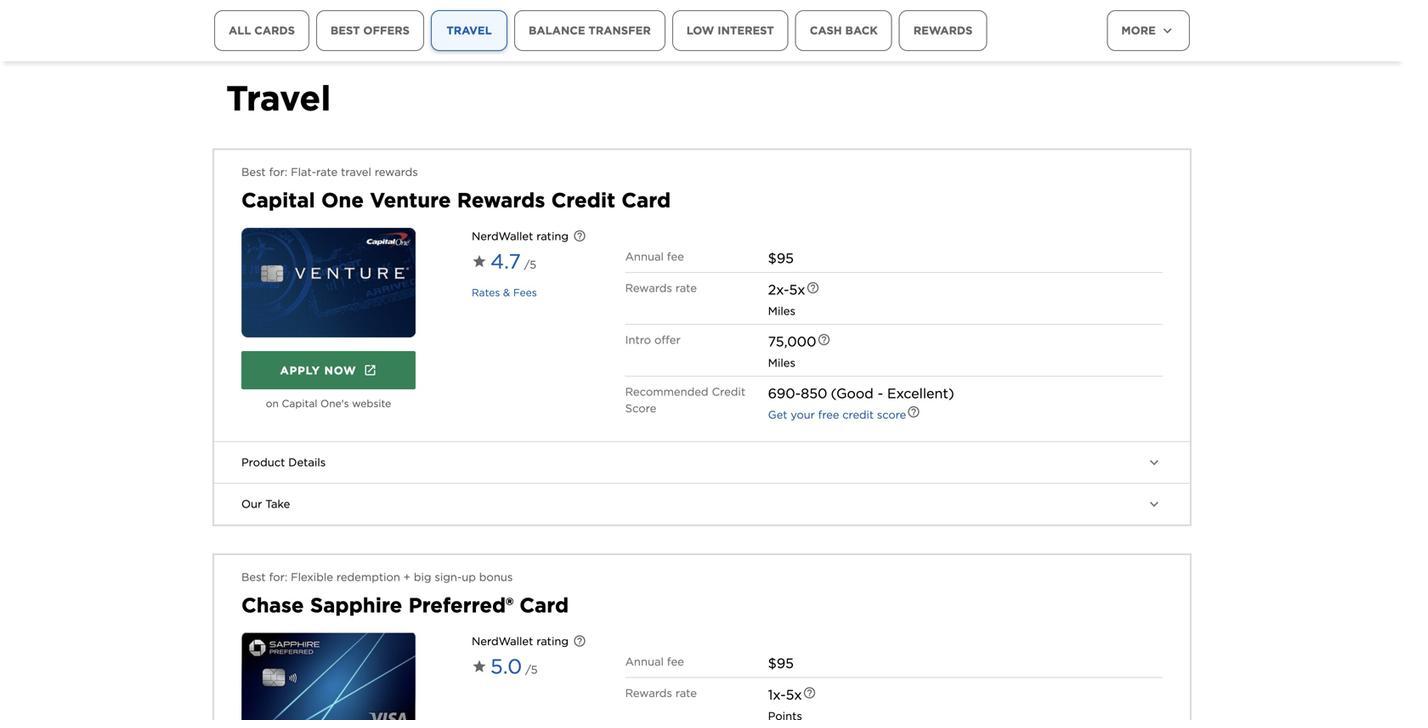 Task type: describe. For each thing, give the bounding box(es) containing it.
our take
[[241, 497, 290, 511]]

/5 for 5.0
[[526, 663, 538, 676]]

transfer
[[589, 24, 651, 37]]

get your free credit score link
[[768, 408, 907, 421]]

nerdwallet rating for 4.7
[[472, 230, 569, 243]]

nerdwallet rating for 5.0
[[472, 635, 569, 648]]

1x-5x
[[768, 687, 802, 703]]

fees
[[513, 287, 537, 299]]

1x-
[[768, 687, 786, 703]]

850
[[801, 385, 828, 402]]

fee for capital one venture rewards credit card
[[667, 250, 684, 263]]

travel inside product offers quick filters tab list
[[447, 24, 492, 37]]

chase sapphire preferred® card
[[241, 593, 569, 618]]

1 vertical spatial travel
[[226, 77, 331, 119]]

sapphire
[[310, 593, 403, 618]]

recommended
[[626, 385, 709, 398]]

intro offer
[[626, 333, 681, 346]]

690
[[768, 385, 796, 402]]

all cards link
[[214, 10, 309, 51]]

$95 for chase sapphire preferred® card
[[768, 655, 794, 672]]

offers
[[363, 24, 410, 37]]

more
[[1122, 24, 1156, 37]]

chase sapphire preferred® card card image image
[[241, 633, 416, 720]]

for: for chase
[[269, 571, 288, 584]]

how are nerdwallet's ratings determined? image for 4.7
[[573, 229, 587, 243]]

fee for chase sapphire preferred® card
[[667, 655, 684, 668]]

chase sapphire preferred® card link
[[241, 593, 569, 618]]

offer
[[655, 333, 681, 346]]

+
[[404, 571, 411, 584]]

details
[[289, 456, 326, 469]]

more button
[[1107, 10, 1190, 51]]

up
[[462, 571, 476, 584]]

intro
[[626, 333, 651, 346]]

best for: flat-rate travel rewards
[[241, 165, 418, 179]]

low interest
[[687, 24, 774, 37]]

best for chase
[[241, 571, 266, 584]]

more information about recommended credit score image
[[907, 405, 921, 419]]

your
[[791, 408, 815, 421]]

preferred®
[[409, 593, 514, 618]]

our
[[241, 497, 262, 511]]

our take button
[[214, 484, 1190, 525]]

score
[[626, 402, 657, 415]]

1 vertical spatial capital
[[282, 398, 318, 410]]

best for capital
[[241, 165, 266, 179]]

bonus
[[479, 571, 513, 584]]

venture
[[370, 188, 451, 213]]

1 - from the left
[[796, 385, 801, 402]]

all
[[229, 24, 251, 37]]

excellent)
[[888, 385, 955, 402]]

/5 for 4.7
[[524, 258, 537, 271]]

rates & fees
[[472, 287, 537, 299]]

cards
[[254, 24, 295, 37]]

apply now link
[[241, 351, 416, 390]]

690 - 850 (good - excellent)
[[768, 385, 955, 402]]

rewards rate for capital one venture rewards credit card
[[626, 281, 697, 295]]

balance
[[529, 24, 585, 37]]

sign-
[[435, 571, 462, 584]]

capital one venture rewards credit card link
[[241, 188, 671, 213]]

low
[[687, 24, 715, 37]]

rewards
[[375, 165, 418, 179]]

1 horizontal spatial card
[[622, 188, 671, 213]]

cash back link
[[796, 10, 893, 51]]

travel
[[341, 165, 372, 179]]

2 - from the left
[[878, 385, 884, 402]]

redemption
[[337, 571, 400, 584]]

annual for capital one venture rewards credit card
[[626, 250, 664, 263]]

all cards
[[229, 24, 295, 37]]

best for: flexible redemption + big sign-up bonus
[[241, 571, 513, 584]]

capital one venture rewards credit card card image image
[[241, 228, 416, 338]]

reward rate details image
[[803, 686, 817, 700]]

recommended credit score
[[626, 385, 746, 415]]

4.7
[[491, 249, 521, 274]]

reward rate details image
[[807, 281, 820, 295]]



Task type: locate. For each thing, give the bounding box(es) containing it.
nerdwallet rating up '5.0 /5'
[[472, 635, 569, 648]]

2 vertical spatial rate
[[676, 687, 697, 700]]

one
[[321, 188, 364, 213]]

annual fee for chase sapphire preferred® card
[[626, 655, 684, 668]]

1 annual from the top
[[626, 250, 664, 263]]

(good
[[831, 385, 874, 402]]

rating up fees
[[537, 230, 569, 243]]

2 rating from the top
[[537, 635, 569, 648]]

2 for: from the top
[[269, 571, 288, 584]]

for: left flat-
[[269, 165, 288, 179]]

1 vertical spatial fee
[[667, 655, 684, 668]]

0 vertical spatial nerdwallet
[[472, 230, 533, 243]]

1 nerdwallet from the top
[[472, 230, 533, 243]]

score
[[877, 408, 907, 421]]

1 how are nerdwallet's ratings determined? image from the top
[[573, 229, 587, 243]]

take
[[265, 497, 290, 511]]

best
[[331, 24, 360, 37], [241, 165, 266, 179], [241, 571, 266, 584]]

on capital one's website
[[266, 398, 391, 410]]

for: up chase
[[269, 571, 288, 584]]

5x for capital one venture rewards credit card
[[790, 281, 806, 298]]

nerdwallet rating
[[472, 230, 569, 243], [472, 635, 569, 648]]

1 vertical spatial for:
[[269, 571, 288, 584]]

capital down flat-
[[241, 188, 315, 213]]

nerdwallet
[[472, 230, 533, 243], [472, 635, 533, 648]]

2 nerdwallet from the top
[[472, 635, 533, 648]]

one's
[[321, 398, 349, 410]]

0 vertical spatial rating
[[537, 230, 569, 243]]

1 vertical spatial nerdwallet rating
[[472, 635, 569, 648]]

0 vertical spatial fee
[[667, 250, 684, 263]]

1 vertical spatial credit
[[712, 385, 746, 398]]

rewards
[[914, 24, 973, 37], [457, 188, 545, 213], [626, 281, 672, 295], [626, 687, 672, 700]]

get
[[768, 408, 788, 421]]

1 vertical spatial /5
[[526, 663, 538, 676]]

annual for chase sapphire preferred® card
[[626, 655, 664, 668]]

/5
[[524, 258, 537, 271], [526, 663, 538, 676]]

0 horizontal spatial card
[[520, 593, 569, 618]]

credit
[[843, 408, 874, 421]]

0 horizontal spatial credit
[[552, 188, 616, 213]]

1 miles from the top
[[768, 304, 796, 318]]

travel right offers
[[447, 24, 492, 37]]

75,000
[[768, 333, 817, 350]]

product
[[241, 456, 285, 469]]

miles down 2x-
[[768, 304, 796, 318]]

website
[[352, 398, 391, 410]]

rating up '5.0 /5'
[[537, 635, 569, 648]]

0 vertical spatial 5x
[[790, 281, 806, 298]]

2 annual from the top
[[626, 655, 664, 668]]

5x left reward rate details icon at the right top of the page
[[790, 281, 806, 298]]

1 vertical spatial miles
[[768, 356, 796, 369]]

travel link
[[431, 10, 508, 51]]

nerdwallet up 5.0
[[472, 635, 533, 648]]

cash back
[[810, 24, 878, 37]]

capital
[[241, 188, 315, 213], [282, 398, 318, 410]]

$95 for capital one venture rewards credit card
[[768, 250, 794, 267]]

capital right on
[[282, 398, 318, 410]]

2 fee from the top
[[667, 655, 684, 668]]

rates
[[472, 287, 500, 299]]

0 vertical spatial rewards rate
[[626, 281, 697, 295]]

rewards inside product offers quick filters tab list
[[914, 24, 973, 37]]

product offers quick filters tab list
[[214, 10, 1050, 99]]

0 vertical spatial $95
[[768, 250, 794, 267]]

cash
[[810, 24, 842, 37]]

fee
[[667, 250, 684, 263], [667, 655, 684, 668]]

product details button
[[214, 442, 1190, 483]]

capital one venture rewards credit card
[[241, 188, 671, 213]]

5.0
[[491, 654, 522, 679]]

rating
[[537, 230, 569, 243], [537, 635, 569, 648]]

get your free credit score
[[768, 408, 907, 421]]

0 vertical spatial how are nerdwallet's ratings determined? image
[[573, 229, 587, 243]]

2 vertical spatial best
[[241, 571, 266, 584]]

2 nerdwallet rating from the top
[[472, 635, 569, 648]]

0 vertical spatial card
[[622, 188, 671, 213]]

0 vertical spatial best
[[331, 24, 360, 37]]

best left flat-
[[241, 165, 266, 179]]

how are nerdwallet's ratings determined? image for 5.0
[[573, 634, 587, 648]]

0 vertical spatial annual fee
[[626, 250, 684, 263]]

nerdwallet for 4.7
[[472, 230, 533, 243]]

1 nerdwallet rating from the top
[[472, 230, 569, 243]]

miles down 75,000
[[768, 356, 796, 369]]

0 horizontal spatial -
[[796, 385, 801, 402]]

1 annual fee from the top
[[626, 250, 684, 263]]

/5 right 4.7 in the top left of the page
[[524, 258, 537, 271]]

1 vertical spatial how are nerdwallet's ratings determined? image
[[573, 634, 587, 648]]

/5 inside 4.7 /5
[[524, 258, 537, 271]]

big
[[414, 571, 432, 584]]

1 rewards rate from the top
[[626, 281, 697, 295]]

chase
[[241, 593, 304, 618]]

rating for 4.7
[[537, 230, 569, 243]]

1 for: from the top
[[269, 165, 288, 179]]

1 vertical spatial best
[[241, 165, 266, 179]]

flat-
[[291, 165, 316, 179]]

2 annual fee from the top
[[626, 655, 684, 668]]

2x-
[[768, 281, 790, 298]]

0 vertical spatial nerdwallet rating
[[472, 230, 569, 243]]

4.7 /5
[[491, 249, 537, 274]]

0 vertical spatial credit
[[552, 188, 616, 213]]

0 vertical spatial /5
[[524, 258, 537, 271]]

rates & fees link
[[472, 287, 537, 299]]

annual fee for capital one venture rewards credit card
[[626, 250, 684, 263]]

rewards rate for chase sapphire preferred® card
[[626, 687, 697, 700]]

rate for capital one venture rewards credit card
[[676, 281, 697, 295]]

credit inside recommended credit score
[[712, 385, 746, 398]]

miles for 75,000
[[768, 356, 796, 369]]

best offers
[[331, 24, 410, 37]]

travel
[[447, 24, 492, 37], [226, 77, 331, 119]]

intro offer details image
[[818, 333, 831, 346]]

1 horizontal spatial credit
[[712, 385, 746, 398]]

5x for chase sapphire preferred® card
[[786, 687, 802, 703]]

on
[[266, 398, 279, 410]]

back
[[846, 24, 878, 37]]

1 vertical spatial 5x
[[786, 687, 802, 703]]

2 miles from the top
[[768, 356, 796, 369]]

2 $95 from the top
[[768, 655, 794, 672]]

how are nerdwallet's ratings determined? image
[[573, 229, 587, 243], [573, 634, 587, 648]]

nerdwallet for 5.0
[[472, 635, 533, 648]]

- up score
[[878, 385, 884, 402]]

apply now
[[280, 364, 357, 377]]

now
[[324, 364, 357, 377]]

1 $95 from the top
[[768, 250, 794, 267]]

1 horizontal spatial -
[[878, 385, 884, 402]]

5x
[[790, 281, 806, 298], [786, 687, 802, 703]]

miles for 2x-5x
[[768, 304, 796, 318]]

apply
[[280, 364, 321, 377]]

2 rewards rate from the top
[[626, 687, 697, 700]]

nerdwallet rating up 4.7 /5
[[472, 230, 569, 243]]

1 vertical spatial nerdwallet
[[472, 635, 533, 648]]

rate
[[316, 165, 338, 179], [676, 281, 697, 295], [676, 687, 697, 700]]

0 vertical spatial miles
[[768, 304, 796, 318]]

best left offers
[[331, 24, 360, 37]]

rewards rate
[[626, 281, 697, 295], [626, 687, 697, 700]]

0 vertical spatial rate
[[316, 165, 338, 179]]

0 vertical spatial annual
[[626, 250, 664, 263]]

balance transfer link
[[514, 10, 666, 51]]

product details
[[241, 456, 326, 469]]

2 how are nerdwallet's ratings determined? image from the top
[[573, 634, 587, 648]]

low interest link
[[672, 10, 789, 51]]

$95
[[768, 250, 794, 267], [768, 655, 794, 672]]

for:
[[269, 165, 288, 179], [269, 571, 288, 584]]

annual
[[626, 250, 664, 263], [626, 655, 664, 668]]

0 vertical spatial travel
[[447, 24, 492, 37]]

nerdwallet up 4.7 in the top left of the page
[[472, 230, 533, 243]]

balance transfer
[[529, 24, 651, 37]]

1 fee from the top
[[667, 250, 684, 263]]

/5 inside '5.0 /5'
[[526, 663, 538, 676]]

0 horizontal spatial travel
[[226, 77, 331, 119]]

/5 right 5.0
[[526, 663, 538, 676]]

1 vertical spatial card
[[520, 593, 569, 618]]

0 vertical spatial capital
[[241, 188, 315, 213]]

1 rating from the top
[[537, 230, 569, 243]]

1 horizontal spatial travel
[[447, 24, 492, 37]]

rate for chase sapphire preferred® card
[[676, 687, 697, 700]]

&
[[503, 287, 510, 299]]

rating for 5.0
[[537, 635, 569, 648]]

2x-5x
[[768, 281, 806, 298]]

5x left reward rate details image at the right of the page
[[786, 687, 802, 703]]

-
[[796, 385, 801, 402], [878, 385, 884, 402]]

1 vertical spatial rewards rate
[[626, 687, 697, 700]]

1 vertical spatial rate
[[676, 281, 697, 295]]

flexible
[[291, 571, 333, 584]]

best offers link
[[316, 10, 424, 51]]

1 vertical spatial annual
[[626, 655, 664, 668]]

best inside product offers quick filters tab list
[[331, 24, 360, 37]]

for: for capital
[[269, 165, 288, 179]]

rewards link
[[899, 10, 987, 51]]

0 vertical spatial for:
[[269, 165, 288, 179]]

interest
[[718, 24, 774, 37]]

5.0 /5
[[491, 654, 538, 679]]

1 vertical spatial annual fee
[[626, 655, 684, 668]]

free
[[819, 408, 840, 421]]

1 vertical spatial $95
[[768, 655, 794, 672]]

travel down 'cards' at the left of page
[[226, 77, 331, 119]]

$95 up 1x-
[[768, 655, 794, 672]]

annual fee
[[626, 250, 684, 263], [626, 655, 684, 668]]

- up your
[[796, 385, 801, 402]]

best up chase
[[241, 571, 266, 584]]

$95 up 2x-
[[768, 250, 794, 267]]

1 vertical spatial rating
[[537, 635, 569, 648]]



Task type: vqa. For each thing, say whether or not it's contained in the screenshot.
Auto Insurance
no



